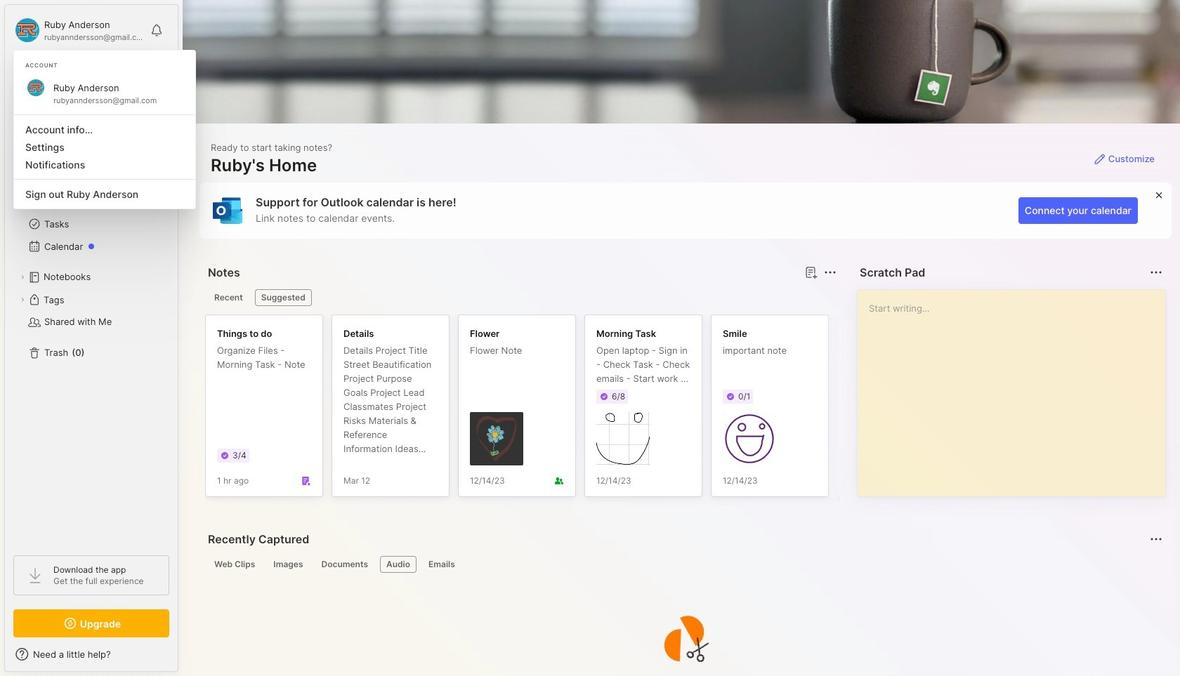 Task type: vqa. For each thing, say whether or not it's contained in the screenshot.
the left MORE ACTIONS field
no



Task type: describe. For each thing, give the bounding box(es) containing it.
main element
[[0, 0, 183, 677]]

2 tab list from the top
[[208, 556, 1161, 573]]

Start writing… text field
[[869, 290, 1165, 485]]

dropdown list menu
[[14, 109, 195, 203]]

1 tab list from the top
[[208, 289, 835, 306]]

More actions field
[[821, 263, 840, 282]]

Search text field
[[39, 72, 157, 85]]

1 thumbnail image from the left
[[470, 412, 523, 466]]

Account field
[[13, 16, 143, 44]]

expand tags image
[[18, 296, 27, 304]]

tree inside main element
[[5, 137, 178, 543]]

click to collapse image
[[177, 651, 188, 667]]



Task type: locate. For each thing, give the bounding box(es) containing it.
None search field
[[39, 70, 157, 86]]

2 horizontal spatial thumbnail image
[[723, 412, 776, 466]]

0 horizontal spatial thumbnail image
[[470, 412, 523, 466]]

1 horizontal spatial thumbnail image
[[596, 412, 650, 466]]

WHAT'S NEW field
[[5, 644, 178, 666]]

1 vertical spatial tab list
[[208, 556, 1161, 573]]

3 thumbnail image from the left
[[723, 412, 776, 466]]

expand notebooks image
[[18, 273, 27, 282]]

row group
[[205, 315, 1090, 506]]

tab
[[208, 289, 249, 306], [255, 289, 312, 306], [208, 556, 262, 573], [267, 556, 309, 573], [315, 556, 374, 573], [380, 556, 417, 573], [422, 556, 461, 573]]

tab list
[[208, 289, 835, 306], [208, 556, 1161, 573]]

tree
[[5, 137, 178, 543]]

thumbnail image
[[470, 412, 523, 466], [596, 412, 650, 466], [723, 412, 776, 466]]

0 vertical spatial tab list
[[208, 289, 835, 306]]

more actions image
[[822, 264, 839, 281]]

none search field inside main element
[[39, 70, 157, 86]]

2 thumbnail image from the left
[[596, 412, 650, 466]]



